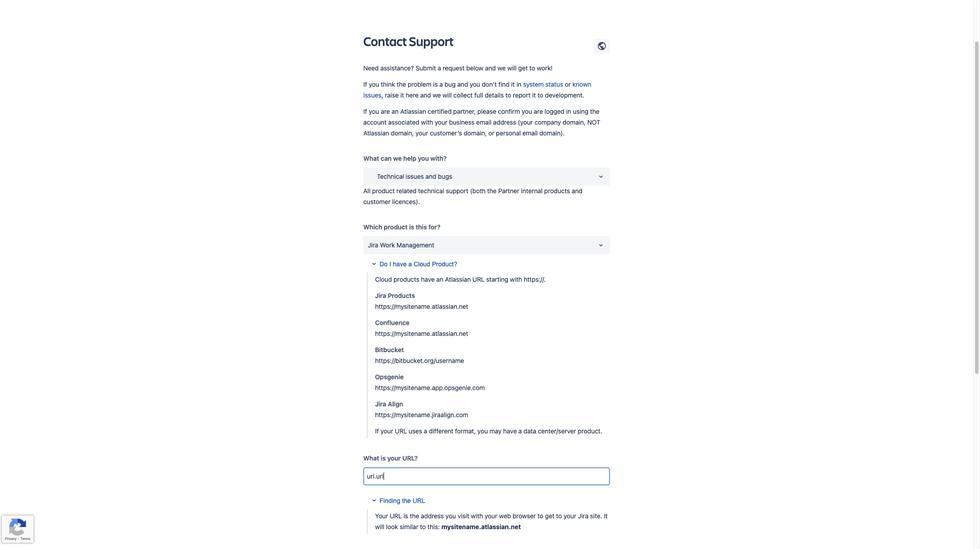 Task type: vqa. For each thing, say whether or not it's contained in the screenshot.
second open icon from the bottom of the page
no



Task type: describe. For each thing, give the bounding box(es) containing it.
jira work management
[[368, 241, 434, 249]]

0 horizontal spatial get
[[518, 64, 528, 72]]

confluence
[[375, 319, 409, 327]]

customer
[[363, 198, 391, 206]]

certified
[[428, 108, 452, 115]]

0 horizontal spatial cloud
[[375, 276, 392, 283]]

your down certified
[[435, 118, 448, 126]]

you inside your url is the address you visit with your web browser to get to your jira site. it will look similar to this:
[[446, 512, 456, 520]]

1 are from the left
[[381, 108, 390, 115]]

similar
[[400, 523, 418, 531]]

the inside button
[[402, 498, 411, 505]]

what is your url?
[[363, 455, 418, 462]]

support
[[409, 33, 454, 50]]

company
[[535, 118, 561, 126]]

address inside if you are an atlassian certified partner, please confirm you are logged in using the account associated with your business email address (your company domain, not atlassian domain, your customer's domain, or personal email domain).
[[493, 118, 516, 126]]

visit
[[458, 512, 469, 520]]

business
[[449, 118, 475, 126]]

report
[[513, 91, 531, 99]]

an for have
[[436, 276, 443, 283]]

url left uses
[[395, 428, 407, 435]]

details
[[485, 91, 504, 99]]

products inside all product related technical support (both the partner internal products and customer licences).
[[544, 187, 570, 195]]

0 horizontal spatial it
[[400, 91, 404, 99]]

full
[[474, 91, 483, 99]]

atlassian for products
[[445, 276, 471, 283]]

get inside your url is the address you visit with your web browser to get to your jira site. it will look similar to this:
[[545, 512, 555, 520]]

in inside if you are an atlassian certified partner, please confirm you are logged in using the account associated with your business email address (your company domain, not atlassian domain, your customer's domain, or personal email domain).
[[566, 108, 571, 115]]

your up 'what is your url?'
[[381, 428, 393, 435]]

find
[[499, 80, 510, 88]]

don't
[[482, 80, 497, 88]]

technical
[[418, 187, 444, 195]]

mysitename.atlassian.net
[[442, 523, 521, 531]]

https://.
[[524, 276, 546, 283]]

need
[[363, 64, 379, 72]]

development.
[[545, 91, 584, 99]]

1 horizontal spatial domain,
[[464, 129, 487, 137]]

technical issues and bugs
[[377, 173, 452, 180]]

partner
[[498, 187, 519, 195]]

you up full
[[470, 80, 480, 88]]

contact support
[[363, 33, 454, 50]]

bug
[[445, 80, 456, 88]]

bugs
[[438, 173, 452, 180]]

(both
[[470, 187, 486, 195]]

,
[[381, 91, 383, 99]]

finding
[[380, 498, 400, 505]]

1 vertical spatial email
[[523, 129, 538, 137]]

2 horizontal spatial domain,
[[563, 118, 586, 126]]

the inside if you are an atlassian certified partner, please confirm you are logged in using the account associated with your business email address (your company domain, not atlassian domain, your customer's domain, or personal email domain).
[[590, 108, 600, 115]]

known
[[573, 80, 591, 88]]

with for address
[[471, 512, 483, 520]]

logged
[[545, 108, 565, 115]]

you right help
[[418, 155, 429, 162]]

can
[[381, 155, 392, 162]]

your
[[375, 512, 388, 520]]

2 are from the left
[[534, 108, 543, 115]]

if you are an atlassian certified partner, please confirm you are logged in using the account associated with your business email address (your company domain, not atlassian domain, your customer's domain, or personal email domain).
[[363, 108, 600, 137]]

all
[[363, 187, 371, 195]]

raise
[[385, 91, 399, 99]]

personal
[[496, 129, 521, 137]]

align
[[388, 400, 403, 408]]

it
[[604, 512, 608, 520]]

1 vertical spatial products
[[394, 276, 419, 283]]

https://bitbucket.org/username
[[375, 357, 464, 365]]

which
[[363, 223, 382, 231]]

think
[[381, 80, 395, 88]]

0 horizontal spatial email
[[476, 118, 492, 126]]

problem
[[408, 80, 432, 88]]

a left data
[[519, 428, 522, 435]]

related
[[397, 187, 417, 195]]

web
[[499, 512, 511, 520]]

is left the bug
[[433, 80, 438, 88]]

if you think the problem is a bug and you don't find it in system status or
[[363, 80, 573, 88]]

status
[[546, 80, 563, 88]]

here
[[406, 91, 419, 99]]

the inside all product related technical support (both the partner internal products and customer licences).
[[487, 187, 497, 195]]

look
[[386, 523, 398, 531]]

i
[[389, 261, 391, 268]]

url left starting
[[473, 276, 485, 283]]

management
[[397, 241, 434, 249]]

please
[[478, 108, 496, 115]]

partner,
[[453, 108, 476, 115]]

internal
[[521, 187, 543, 195]]

a right uses
[[424, 428, 427, 435]]

all product related technical support (both the partner internal products and customer licences).
[[363, 187, 583, 206]]

you up account
[[369, 108, 379, 115]]

if for if you think the problem is a bug and you don't find it in system status or
[[363, 80, 367, 88]]

, raise it here and we will collect full details to report it to development.
[[381, 91, 584, 99]]

do i have a cloud product? button
[[363, 250, 463, 273]]

finding the url button
[[363, 487, 431, 510]]

customer's
[[430, 129, 462, 137]]

1 horizontal spatial will
[[443, 91, 452, 99]]

2 horizontal spatial have
[[503, 428, 517, 435]]

known issues link
[[363, 80, 591, 99]]

work
[[380, 241, 395, 249]]

this:
[[428, 523, 440, 531]]

do i have a cloud product?
[[380, 261, 457, 268]]

address inside your url is the address you visit with your web browser to get to your jira site. it will look similar to this:
[[421, 512, 444, 520]]

0 horizontal spatial we
[[393, 155, 402, 162]]

it for if you think the problem is a bug and you don't find it in system status or
[[511, 80, 515, 88]]

your url is the address you visit with your web browser to get to your jira site. it will look similar to this:
[[375, 512, 608, 531]]

will inside your url is the address you visit with your web browser to get to your jira site. it will look similar to this:
[[375, 523, 384, 531]]

with inside if you are an atlassian certified partner, please confirm you are logged in using the account associated with your business email address (your company domain, not atlassian domain, your customer's domain, or personal email domain).
[[421, 118, 433, 126]]

with?
[[430, 155, 447, 162]]

assistance?
[[380, 64, 414, 72]]

request
[[443, 64, 465, 72]]

jira for jira work management
[[368, 241, 378, 249]]

your left web
[[485, 512, 497, 520]]

collect
[[453, 91, 473, 99]]

you left think
[[369, 80, 379, 88]]

cloud products have an atlassian url starting with https://.
[[375, 276, 546, 283]]



Task type: locate. For each thing, give the bounding box(es) containing it.
issues for technical issues and bugs
[[406, 173, 424, 180]]

(your
[[518, 118, 533, 126]]

have inside do i have a cloud product? button
[[393, 261, 407, 268]]

it down "system"
[[532, 91, 536, 99]]

address up personal
[[493, 118, 516, 126]]

an for are
[[392, 108, 399, 115]]

using
[[573, 108, 589, 115]]

issues up related
[[406, 173, 424, 180]]

products
[[544, 187, 570, 195], [394, 276, 419, 283]]

1 horizontal spatial in
[[566, 108, 571, 115]]

domain,
[[563, 118, 586, 126], [391, 129, 414, 137], [464, 129, 487, 137]]

what for what is your url?
[[363, 455, 379, 462]]

an inside if you are an atlassian certified partner, please confirm you are logged in using the account associated with your business email address (your company domain, not atlassian domain, your customer's domain, or personal email domain).
[[392, 108, 399, 115]]

are up the company
[[534, 108, 543, 115]]

issues down think
[[363, 91, 381, 99]]

https://mysitename.app.opsgenie.com
[[375, 384, 485, 392]]

open image
[[596, 171, 606, 182]]

an down product?
[[436, 276, 443, 283]]

url up 'similar'
[[413, 498, 425, 505]]

jira align https://mysitename.jiraalign.com
[[375, 400, 468, 419]]

0 horizontal spatial with
[[421, 118, 433, 126]]

below
[[466, 64, 483, 72]]

licences).
[[392, 198, 420, 206]]

is left this
[[409, 223, 414, 231]]

data
[[524, 428, 536, 435]]

domain, down associated
[[391, 129, 414, 137]]

not
[[587, 118, 600, 126]]

email down (your
[[523, 129, 538, 137]]

1 vertical spatial atlassian
[[363, 129, 389, 137]]

product up customer
[[372, 187, 395, 195]]

atlassian down account
[[363, 129, 389, 137]]

have right i
[[393, 261, 407, 268]]

email
[[476, 118, 492, 126], [523, 129, 538, 137]]

2 horizontal spatial with
[[510, 276, 522, 283]]

are
[[381, 108, 390, 115], [534, 108, 543, 115]]

an
[[392, 108, 399, 115], [436, 276, 443, 283]]

domain).
[[539, 129, 565, 137]]

0 horizontal spatial have
[[393, 261, 407, 268]]

1 horizontal spatial cloud
[[414, 261, 430, 268]]

2 horizontal spatial will
[[507, 64, 517, 72]]

your down associated
[[416, 129, 428, 137]]

1 vertical spatial we
[[433, 91, 441, 99]]

2 vertical spatial atlassian
[[445, 276, 471, 283]]

2 horizontal spatial it
[[532, 91, 536, 99]]

1 horizontal spatial are
[[534, 108, 543, 115]]

domain, down 'business' on the top left
[[464, 129, 487, 137]]

it left here
[[400, 91, 404, 99]]

get right browser
[[545, 512, 555, 520]]

1 horizontal spatial or
[[565, 80, 571, 88]]

cloud
[[414, 261, 430, 268], [375, 276, 392, 283]]

1 vertical spatial have
[[421, 276, 435, 283]]

a
[[438, 64, 441, 72], [440, 80, 443, 88], [408, 261, 412, 268], [424, 428, 427, 435], [519, 428, 522, 435]]

1 vertical spatial issues
[[406, 173, 424, 180]]

jira left the work
[[368, 241, 378, 249]]

2 https://mysitename.atlassian.net from the top
[[375, 330, 468, 338]]

1 horizontal spatial issues
[[406, 173, 424, 180]]

atlassian for you
[[400, 108, 426, 115]]

0 vertical spatial products
[[544, 187, 570, 195]]

it
[[511, 80, 515, 88], [400, 91, 404, 99], [532, 91, 536, 99]]

1 vertical spatial in
[[566, 108, 571, 115]]

known issues
[[363, 80, 591, 99]]

url inside button
[[413, 498, 425, 505]]

format,
[[455, 428, 476, 435]]

1 vertical spatial get
[[545, 512, 555, 520]]

and inside all product related technical support (both the partner internal products and customer licences).
[[572, 187, 583, 195]]

atlassian
[[400, 108, 426, 115], [363, 129, 389, 137], [445, 276, 471, 283]]

or up the 'development.'
[[565, 80, 571, 88]]

what for what can we help you with?
[[363, 155, 379, 162]]

https://mysitename.atlassian.net up confluence https://mysitename.atlassian.net
[[375, 303, 468, 310]]

0 horizontal spatial atlassian
[[363, 129, 389, 137]]

1 horizontal spatial it
[[511, 80, 515, 88]]

cloud inside do i have a cloud product? button
[[414, 261, 430, 268]]

jira inside jira products https://mysitename.atlassian.net
[[375, 292, 386, 300]]

0 vertical spatial cloud
[[414, 261, 430, 268]]

is left url?
[[381, 455, 386, 462]]

address up this:
[[421, 512, 444, 520]]

jira for jira align https://mysitename.jiraalign.com
[[375, 400, 386, 408]]

1 vertical spatial https://mysitename.atlassian.net
[[375, 330, 468, 338]]

submit
[[416, 64, 436, 72]]

issues
[[363, 91, 381, 99], [406, 173, 424, 180]]

0 horizontal spatial will
[[375, 523, 384, 531]]

center/server
[[538, 428, 576, 435]]

0 vertical spatial will
[[507, 64, 517, 72]]

cloud down do
[[375, 276, 392, 283]]

have for an
[[421, 276, 435, 283]]

cloud down the management
[[414, 261, 430, 268]]

0 horizontal spatial products
[[394, 276, 419, 283]]

products
[[388, 292, 415, 300]]

the up not
[[590, 108, 600, 115]]

1 vertical spatial address
[[421, 512, 444, 520]]

technical
[[377, 173, 404, 180]]

0 vertical spatial issues
[[363, 91, 381, 99]]

with left https://. at right bottom
[[510, 276, 522, 283]]

work!
[[537, 64, 553, 72]]

the right (both
[[487, 187, 497, 195]]

or inside if you are an atlassian certified partner, please confirm you are logged in using the account associated with your business email address (your company domain, not atlassian domain, your customer's domain, or personal email domain).
[[488, 129, 494, 137]]

to
[[529, 64, 535, 72], [506, 91, 511, 99], [538, 91, 543, 99], [538, 512, 543, 520], [556, 512, 562, 520], [420, 523, 426, 531]]

system
[[523, 80, 544, 88]]

if for if your url uses a different format, you may have a data center/server product.
[[375, 428, 379, 435]]

bitbucket
[[375, 346, 404, 354]]

support
[[446, 187, 468, 195]]

What is your URL? text field
[[363, 468, 610, 486]]

will down "your"
[[375, 523, 384, 531]]

in left using
[[566, 108, 571, 115]]

the up 'similar'
[[410, 512, 419, 520]]

1 vertical spatial cloud
[[375, 276, 392, 283]]

get up "system"
[[518, 64, 528, 72]]

if up 'what is your url?'
[[375, 428, 379, 435]]

if inside if you are an atlassian certified partner, please confirm you are logged in using the account associated with your business email address (your company domain, not atlassian domain, your customer's domain, or personal email domain).
[[363, 108, 367, 115]]

product inside all product related technical support (both the partner internal products and customer licences).
[[372, 187, 395, 195]]

0 vertical spatial with
[[421, 118, 433, 126]]

0 vertical spatial https://mysitename.atlassian.net
[[375, 303, 468, 310]]

will down the bug
[[443, 91, 452, 99]]

1 vertical spatial will
[[443, 91, 452, 99]]

your
[[435, 118, 448, 126], [416, 129, 428, 137], [381, 428, 393, 435], [387, 455, 401, 462], [485, 512, 497, 520], [564, 512, 576, 520]]

it right find at the top of the page
[[511, 80, 515, 88]]

what
[[363, 155, 379, 162], [363, 455, 379, 462]]

0 vertical spatial if
[[363, 80, 367, 88]]

browser
[[513, 512, 536, 520]]

what left url?
[[363, 455, 379, 462]]

for?
[[429, 223, 440, 231]]

site.
[[590, 512, 602, 520]]

1 horizontal spatial products
[[544, 187, 570, 195]]

0 vertical spatial address
[[493, 118, 516, 126]]

1 horizontal spatial an
[[436, 276, 443, 283]]

https://mysitename.atlassian.net up 'bitbucket https://bitbucket.org/username'
[[375, 330, 468, 338]]

you left may on the bottom of page
[[478, 428, 488, 435]]

opsgenie https://mysitename.app.opsgenie.com
[[375, 373, 485, 392]]

an up associated
[[392, 108, 399, 115]]

0 vertical spatial or
[[565, 80, 571, 88]]

need assistance? submit a request below and we will get to work!
[[363, 64, 553, 72]]

1 horizontal spatial email
[[523, 129, 538, 137]]

2 what from the top
[[363, 455, 379, 462]]

1 vertical spatial with
[[510, 276, 522, 283]]

1 horizontal spatial atlassian
[[400, 108, 426, 115]]

jira inside your url is the address you visit with your web browser to get to your jira site. it will look similar to this:
[[578, 512, 589, 520]]

in
[[517, 80, 522, 88], [566, 108, 571, 115]]

your left url?
[[387, 455, 401, 462]]

0 horizontal spatial are
[[381, 108, 390, 115]]

product.
[[578, 428, 602, 435]]

open image
[[596, 240, 606, 251]]

1 vertical spatial an
[[436, 276, 443, 283]]

do
[[380, 261, 388, 268]]

1 vertical spatial if
[[363, 108, 367, 115]]

1 horizontal spatial we
[[433, 91, 441, 99]]

if for if you are an atlassian certified partner, please confirm you are logged in using the account associated with your business email address (your company domain, not atlassian domain, your customer's domain, or personal email domain).
[[363, 108, 367, 115]]

a right submit
[[438, 64, 441, 72]]

what left 'can'
[[363, 155, 379, 162]]

1 what from the top
[[363, 155, 379, 162]]

product for which
[[384, 223, 408, 231]]

finding the url
[[380, 498, 425, 505]]

product
[[372, 187, 395, 195], [384, 223, 408, 231]]

confirm
[[498, 108, 520, 115]]

1 horizontal spatial address
[[493, 118, 516, 126]]

domain, down using
[[563, 118, 586, 126]]

the inside your url is the address you visit with your web browser to get to your jira site. it will look similar to this:
[[410, 512, 419, 520]]

it for , raise it here and we will collect full details to report it to development.
[[532, 91, 536, 99]]

https://mysitename.jiraalign.com
[[375, 411, 468, 419]]

jira inside jira align https://mysitename.jiraalign.com
[[375, 400, 386, 408]]

which product is this for?
[[363, 223, 440, 231]]

your left site.
[[564, 512, 576, 520]]

issues inside known issues
[[363, 91, 381, 99]]

will
[[507, 64, 517, 72], [443, 91, 452, 99], [375, 523, 384, 531]]

if down "need"
[[363, 80, 367, 88]]

with for atlassian
[[510, 276, 522, 283]]

1 horizontal spatial get
[[545, 512, 555, 520]]

0 vertical spatial have
[[393, 261, 407, 268]]

product for all
[[372, 187, 395, 195]]

0 vertical spatial we
[[498, 64, 506, 72]]

atlassian up associated
[[400, 108, 426, 115]]

2 vertical spatial with
[[471, 512, 483, 520]]

jira left site.
[[578, 512, 589, 520]]

is
[[433, 80, 438, 88], [409, 223, 414, 231], [381, 455, 386, 462], [404, 512, 408, 520]]

0 horizontal spatial address
[[421, 512, 444, 520]]

2 horizontal spatial we
[[498, 64, 506, 72]]

url?
[[402, 455, 418, 462]]

atlassian down product?
[[445, 276, 471, 283]]

2 vertical spatial have
[[503, 428, 517, 435]]

issues for known issues
[[363, 91, 381, 99]]

are up account
[[381, 108, 390, 115]]

products right internal
[[544, 187, 570, 195]]

we
[[498, 64, 506, 72], [433, 91, 441, 99], [393, 155, 402, 162]]

we up find at the top of the page
[[498, 64, 506, 72]]

0 vertical spatial atlassian
[[400, 108, 426, 115]]

products up products
[[394, 276, 419, 283]]

https://mysitename.atlassian.net
[[375, 303, 468, 310], [375, 330, 468, 338]]

what can we help you with?
[[363, 155, 447, 162]]

product up jira work management at the top left
[[384, 223, 408, 231]]

0 vertical spatial get
[[518, 64, 528, 72]]

1 horizontal spatial with
[[471, 512, 483, 520]]

if up account
[[363, 108, 367, 115]]

in up the "report"
[[517, 80, 522, 88]]

will up find at the top of the page
[[507, 64, 517, 72]]

different
[[429, 428, 453, 435]]

0 vertical spatial product
[[372, 187, 395, 195]]

a inside button
[[408, 261, 412, 268]]

have down do i have a cloud product?
[[421, 276, 435, 283]]

and
[[485, 64, 496, 72], [457, 80, 468, 88], [420, 91, 431, 99], [426, 173, 436, 180], [572, 187, 583, 195]]

1 vertical spatial what
[[363, 455, 379, 462]]

confluence https://mysitename.atlassian.net
[[375, 319, 468, 338]]

uses
[[409, 428, 422, 435]]

have right may on the bottom of page
[[503, 428, 517, 435]]

is inside your url is the address you visit with your web browser to get to your jira site. it will look similar to this:
[[404, 512, 408, 520]]

a left the bug
[[440, 80, 443, 88]]

contact
[[363, 33, 407, 50]]

0 horizontal spatial in
[[517, 80, 522, 88]]

0 horizontal spatial issues
[[363, 91, 381, 99]]

jira left products
[[375, 292, 386, 300]]

the right finding
[[402, 498, 411, 505]]

system status link
[[523, 80, 563, 88]]

0 vertical spatial what
[[363, 155, 379, 162]]

jira
[[368, 241, 378, 249], [375, 292, 386, 300], [375, 400, 386, 408], [578, 512, 589, 520]]

0 vertical spatial an
[[392, 108, 399, 115]]

have
[[393, 261, 407, 268], [421, 276, 435, 283], [503, 428, 517, 435]]

have for a
[[393, 261, 407, 268]]

email down the please
[[476, 118, 492, 126]]

1 horizontal spatial have
[[421, 276, 435, 283]]

the
[[397, 80, 406, 88], [590, 108, 600, 115], [487, 187, 497, 195], [402, 498, 411, 505], [410, 512, 419, 520]]

or left personal
[[488, 129, 494, 137]]

0 vertical spatial email
[[476, 118, 492, 126]]

we right 'can'
[[393, 155, 402, 162]]

if your url uses a different format, you may have a data center/server product.
[[375, 428, 602, 435]]

the right think
[[397, 80, 406, 88]]

2 vertical spatial we
[[393, 155, 402, 162]]

2 vertical spatial if
[[375, 428, 379, 435]]

1 vertical spatial product
[[384, 223, 408, 231]]

account
[[363, 118, 387, 126]]

opsgenie
[[375, 373, 404, 381]]

with down certified
[[421, 118, 433, 126]]

0 horizontal spatial or
[[488, 129, 494, 137]]

url up look
[[390, 512, 402, 520]]

2 horizontal spatial atlassian
[[445, 276, 471, 283]]

with
[[421, 118, 433, 126], [510, 276, 522, 283], [471, 512, 483, 520]]

starting
[[486, 276, 508, 283]]

this
[[416, 223, 427, 231]]

we up certified
[[433, 91, 441, 99]]

is up 'similar'
[[404, 512, 408, 520]]

url inside your url is the address you visit with your web browser to get to your jira site. it will look similar to this:
[[390, 512, 402, 520]]

with inside your url is the address you visit with your web browser to get to your jira site. it will look similar to this:
[[471, 512, 483, 520]]

you left visit
[[446, 512, 456, 520]]

bitbucket https://bitbucket.org/username
[[375, 346, 464, 365]]

1 https://mysitename.atlassian.net from the top
[[375, 303, 468, 310]]

you up (your
[[522, 108, 532, 115]]

0 horizontal spatial an
[[392, 108, 399, 115]]

jira left align
[[375, 400, 386, 408]]

2 vertical spatial will
[[375, 523, 384, 531]]

jira for jira products https://mysitename.atlassian.net
[[375, 292, 386, 300]]

0 vertical spatial in
[[517, 80, 522, 88]]

with up the mysitename.atlassian.net
[[471, 512, 483, 520]]

a right i
[[408, 261, 412, 268]]

0 horizontal spatial domain,
[[391, 129, 414, 137]]

1 vertical spatial or
[[488, 129, 494, 137]]



